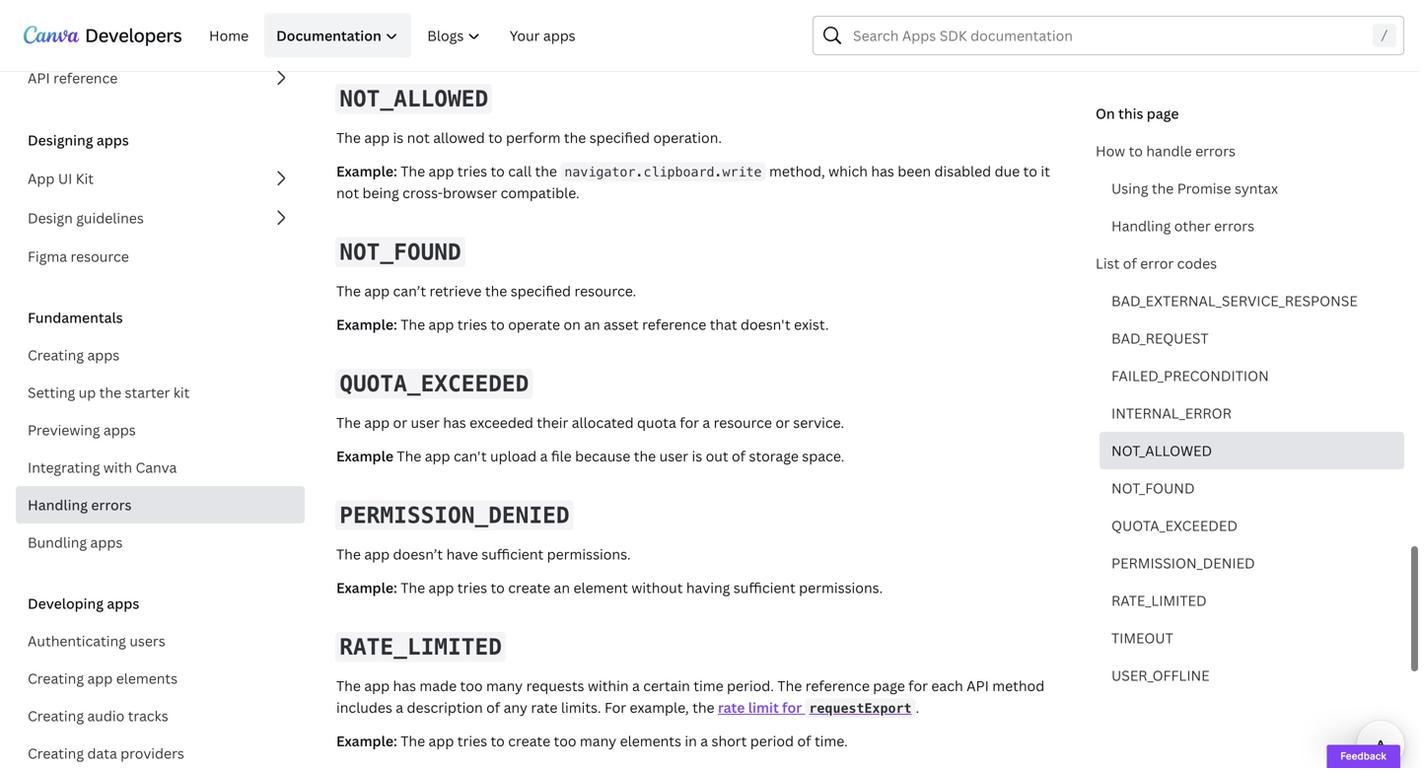 Task type: vqa. For each thing, say whether or not it's contained in the screenshot.
"of" in The app has made too many requests within a certain time period. The reference page for each API method includes a description of any rate limits. For example, the
yes



Task type: locate. For each thing, give the bounding box(es) containing it.
0 vertical spatial many
[[486, 677, 523, 695]]

service.
[[793, 413, 844, 432]]

with
[[103, 458, 132, 477]]

in left short
[[685, 732, 697, 751]]

0 horizontal spatial has
[[393, 677, 416, 695]]

for
[[605, 698, 626, 717]]

not left being in the top of the page
[[336, 184, 359, 202]]

retrieve
[[430, 282, 482, 301]]

specified up navigator.clipboard.write
[[590, 128, 650, 147]]

api inside the app has made too many requests within a certain time period. the reference page for each api method includes a description of any rate limits. for example, the
[[967, 677, 989, 695]]

not_found up can't
[[339, 239, 461, 265]]

1 horizontal spatial user
[[659, 447, 688, 466]]

0 horizontal spatial api
[[28, 69, 50, 87]]

or up example
[[393, 413, 407, 432]]

compatible.
[[501, 184, 580, 202]]

not_allowed up allowed
[[339, 86, 488, 112]]

not inside 'method, which has been disabled due to it not being cross-browser compatible.'
[[336, 184, 359, 202]]

operate
[[508, 315, 560, 334]]

previewing apps
[[28, 421, 136, 439]]

creating inside creating audio tracks link
[[28, 707, 84, 725]]

1 creating from the top
[[28, 346, 84, 364]]

rate_limited up the made
[[339, 634, 502, 660]]

figma resource
[[28, 247, 129, 266]]

handling for handling errors
[[28, 496, 88, 514]]

0 vertical spatial not
[[407, 128, 430, 147]]

many up any
[[486, 677, 523, 695]]

for inside the app has made too many requests within a certain time period. the reference page for each api method includes a description of any rate limits. for example, the
[[908, 677, 928, 695]]

tries down description
[[457, 732, 487, 751]]

2 rate from the left
[[718, 698, 745, 717]]

1 create from the top
[[508, 579, 550, 597]]

rate down period.
[[718, 698, 745, 717]]

2 vertical spatial has
[[393, 677, 416, 695]]

has left the made
[[393, 677, 416, 695]]

up
[[79, 383, 96, 402]]

to down any
[[491, 732, 505, 751]]

page
[[1147, 104, 1179, 123], [873, 677, 905, 695]]

0 horizontal spatial reference
[[53, 69, 118, 87]]

1 vertical spatial specified
[[511, 282, 571, 301]]

list
[[1096, 254, 1120, 273]]

0 vertical spatial elements
[[116, 669, 178, 688]]

handling down using
[[1111, 216, 1171, 235]]

api up designing
[[28, 69, 50, 87]]

a right within
[[632, 677, 640, 695]]

0 vertical spatial for
[[680, 413, 699, 432]]

has inside 'method, which has been disabled due to it not being cross-browser compatible.'
[[871, 162, 894, 181]]

0 horizontal spatial page
[[873, 677, 905, 695]]

the right up
[[99, 383, 121, 402]]

0 vertical spatial errors
[[1195, 142, 1236, 160]]

app up cross-
[[429, 162, 454, 181]]

syntax
[[1235, 179, 1278, 198]]

errors up promise
[[1195, 142, 1236, 160]]

2 or from the left
[[776, 413, 790, 432]]

is left the out
[[692, 447, 702, 466]]

2 example: from the top
[[336, 162, 397, 181]]

1 vertical spatial handling
[[28, 496, 88, 514]]

example: up being in the top of the page
[[336, 162, 397, 181]]

using
[[1111, 179, 1148, 198]]

1 horizontal spatial permissions.
[[799, 579, 883, 597]]

tries for on
[[457, 315, 487, 334]]

5 example: from the top
[[336, 732, 397, 751]]

kit
[[173, 383, 190, 402]]

1 horizontal spatial too
[[554, 732, 576, 751]]

sufficient right have
[[482, 545, 544, 564]]

error
[[1140, 254, 1174, 273]]

1 horizontal spatial quota_exceeded
[[1111, 516, 1238, 535]]

design guidelines link
[[16, 198, 305, 238]]

bundling apps
[[28, 533, 123, 552]]

example: for example: the app tries to create too many elements in a short period of time.
[[336, 732, 397, 751]]

1 vertical spatial resource
[[714, 413, 772, 432]]

0 horizontal spatial permissions.
[[547, 545, 631, 564]]

app down retrieve
[[429, 315, 454, 334]]

specified up operate
[[511, 282, 571, 301]]

issue
[[547, 30, 580, 49]]

1 vertical spatial errors
[[1214, 216, 1255, 235]]

0 horizontal spatial sufficient
[[482, 545, 544, 564]]

reference up 'rate limit for requestexport .'
[[805, 677, 870, 695]]

.
[[916, 698, 919, 717]]

kit
[[76, 169, 94, 188]]

1 vertical spatial sufficient
[[734, 579, 796, 597]]

rate_limited
[[1111, 591, 1207, 610], [339, 634, 502, 660]]

an left element
[[554, 579, 570, 597]]

of left any
[[486, 698, 500, 717]]

handling up bundling
[[28, 496, 88, 514]]

elements down users
[[116, 669, 178, 688]]

underlying
[[472, 30, 543, 49]]

of right the "list"
[[1123, 254, 1137, 273]]

0 vertical spatial not_allowed
[[339, 86, 488, 112]]

4 example: from the top
[[336, 579, 397, 597]]

disabled
[[934, 162, 991, 181]]

apps up the with
[[103, 421, 136, 439]]

too right the made
[[460, 677, 483, 695]]

1 vertical spatial create
[[508, 732, 550, 751]]

1 or from the left
[[393, 413, 407, 432]]

to
[[488, 128, 503, 147], [1129, 142, 1143, 160], [491, 162, 505, 181], [1023, 162, 1037, 181], [491, 315, 505, 334], [491, 579, 505, 597], [491, 732, 505, 751]]

0 vertical spatial has
[[871, 162, 894, 181]]

0 horizontal spatial too
[[460, 677, 483, 695]]

reference left that
[[642, 315, 706, 334]]

upload
[[490, 447, 537, 466]]

0 horizontal spatial quota_exceeded
[[339, 371, 529, 397]]

has up can't
[[443, 413, 466, 432]]

creating
[[28, 346, 84, 364], [28, 669, 84, 688], [28, 707, 84, 725], [28, 744, 84, 763]]

the app or user has exceeded their allocated quota for a resource or service.
[[336, 413, 844, 432]]

time.
[[815, 732, 848, 751]]

0 horizontal spatial handling
[[28, 496, 88, 514]]

quota_exceeded up exceeded
[[339, 371, 529, 397]]

many down limits.
[[580, 732, 617, 751]]

example: the app tries to create too many elements in a short period of time.
[[336, 732, 848, 751]]

of inside "link"
[[1123, 254, 1137, 273]]

1 vertical spatial is
[[692, 447, 702, 466]]

creating app elements
[[28, 669, 178, 688]]

0 horizontal spatial rate
[[531, 698, 558, 717]]

made
[[420, 677, 457, 695]]

asset
[[604, 315, 639, 334]]

permissions.
[[547, 545, 631, 564], [799, 579, 883, 597]]

permission_denied up "rate_limited" link
[[1111, 554, 1255, 573]]

1 horizontal spatial not_found
[[1111, 479, 1195, 498]]

creating inside creating data providers link
[[28, 744, 84, 763]]

app up includes
[[364, 677, 390, 695]]

0 horizontal spatial specified
[[511, 282, 571, 301]]

2 horizontal spatial reference
[[805, 677, 870, 695]]

2 tries from the top
[[457, 315, 487, 334]]

apps right your
[[543, 26, 576, 45]]

api inside api reference link
[[28, 69, 50, 87]]

creating for creating data providers
[[28, 744, 84, 763]]

1 vertical spatial reference
[[642, 315, 706, 334]]

within
[[588, 677, 629, 695]]

1 horizontal spatial api
[[967, 677, 989, 695]]

a left short
[[700, 732, 708, 751]]

0 vertical spatial user
[[411, 413, 440, 432]]

1 horizontal spatial an
[[554, 579, 570, 597]]

user
[[411, 413, 440, 432], [659, 447, 688, 466]]

1 vertical spatial for
[[908, 677, 928, 695]]

1 vertical spatial rate_limited
[[339, 634, 502, 660]]

2 create from the top
[[508, 732, 550, 751]]

handling errors
[[28, 496, 132, 514]]

promise
[[1177, 179, 1231, 198]]

0 vertical spatial reference
[[53, 69, 118, 87]]

for
[[680, 413, 699, 432], [908, 677, 928, 695], [782, 698, 802, 717]]

1 vertical spatial page
[[873, 677, 905, 695]]

1 vertical spatial many
[[580, 732, 617, 751]]

app left doesn't on the left of page
[[364, 545, 390, 564]]

quota_exceeded up permission_denied link
[[1111, 516, 1238, 535]]

1 horizontal spatial page
[[1147, 104, 1179, 123]]

1 vertical spatial not_found
[[1111, 479, 1195, 498]]

quota_exceeded link
[[1100, 507, 1404, 544]]

1 horizontal spatial many
[[580, 732, 617, 751]]

3 tries from the top
[[457, 579, 487, 597]]

1 vertical spatial api
[[967, 677, 989, 695]]

using the promise syntax
[[1111, 179, 1278, 198]]

1 horizontal spatial not
[[407, 128, 430, 147]]

2 vertical spatial reference
[[805, 677, 870, 695]]

creating inside creating apps link
[[28, 346, 84, 364]]

not_allowed down internal_error
[[1111, 441, 1212, 460]]

blogs
[[427, 26, 464, 45]]

method
[[992, 677, 1045, 695]]

create down any
[[508, 732, 550, 751]]

0 horizontal spatial many
[[486, 677, 523, 695]]

apps up setting up the starter kit at left
[[87, 346, 120, 364]]

user_offline link
[[1100, 657, 1404, 694]]

to inside 'method, which has been disabled due to it not being cross-browser compatible.'
[[1023, 162, 1037, 181]]

permission_denied
[[339, 503, 570, 529], [1111, 554, 1255, 573]]

to right how
[[1129, 142, 1143, 160]]

0 vertical spatial too
[[460, 677, 483, 695]]

too down limits.
[[554, 732, 576, 751]]

app ui kit link
[[16, 159, 305, 198]]

0 vertical spatial resource
[[70, 247, 129, 266]]

0 vertical spatial handling
[[1111, 216, 1171, 235]]

0 horizontal spatial or
[[393, 413, 407, 432]]

2 horizontal spatial an
[[584, 315, 600, 334]]

1 horizontal spatial specified
[[590, 128, 650, 147]]

1 vertical spatial elements
[[620, 732, 681, 751]]

example: down includes
[[336, 732, 397, 751]]

resource down guidelines
[[70, 247, 129, 266]]

rate down the requests
[[531, 698, 558, 717]]

1 horizontal spatial permission_denied
[[1111, 554, 1255, 573]]

many inside the app has made too many requests within a certain time period. the reference page for each api method includes a description of any rate limits. for example, the
[[486, 677, 523, 695]]

short
[[712, 732, 747, 751]]

apps up users
[[107, 594, 139, 613]]

a
[[703, 413, 710, 432], [540, 447, 548, 466], [632, 677, 640, 695], [396, 698, 403, 717], [700, 732, 708, 751]]

using the promise syntax link
[[1100, 170, 1404, 207]]

1 horizontal spatial in
[[685, 732, 697, 751]]

errors up list of error codes "link"
[[1214, 216, 1255, 235]]

the
[[336, 128, 361, 147], [401, 162, 425, 181], [336, 282, 361, 301], [401, 315, 425, 334], [336, 413, 361, 432], [397, 447, 421, 466], [336, 545, 361, 564], [401, 579, 425, 597], [336, 677, 361, 695], [778, 677, 802, 695], [401, 732, 425, 751]]

0 vertical spatial create
[[508, 579, 550, 597]]

for right limit
[[782, 698, 802, 717]]

2 vertical spatial for
[[782, 698, 802, 717]]

to inside how to handle errors link
[[1129, 142, 1143, 160]]

in right issue at left
[[584, 30, 596, 49]]

app
[[364, 128, 390, 147], [429, 162, 454, 181], [364, 282, 390, 301], [429, 315, 454, 334], [364, 413, 390, 432], [425, 447, 450, 466], [364, 545, 390, 564], [429, 579, 454, 597], [87, 669, 113, 688], [364, 677, 390, 695], [429, 732, 454, 751]]

1 rate from the left
[[531, 698, 558, 717]]

the inside the app has made too many requests within a certain time period. the reference page for each api method includes a description of any rate limits. for example, the
[[692, 698, 715, 717]]

1 vertical spatial quota_exceeded
[[1111, 516, 1238, 535]]

0 vertical spatial sufficient
[[482, 545, 544, 564]]

3 creating from the top
[[28, 707, 84, 725]]

documentation button
[[264, 13, 411, 58]]

3 example: from the top
[[336, 315, 397, 334]]

app up creating audio tracks on the bottom left of the page
[[87, 669, 113, 688]]

doesn't
[[741, 315, 791, 334]]

0 vertical spatial specified
[[590, 128, 650, 147]]

how
[[1096, 142, 1125, 160]]

on
[[564, 315, 581, 334]]

1 vertical spatial not_allowed
[[1111, 441, 1212, 460]]

0 horizontal spatial not_found
[[339, 239, 461, 265]]

tries
[[457, 162, 487, 181], [457, 315, 487, 334], [457, 579, 487, 597], [457, 732, 487, 751]]

not
[[407, 128, 430, 147], [336, 184, 359, 202]]

app down have
[[429, 579, 454, 597]]

0 horizontal spatial not
[[336, 184, 359, 202]]

0 vertical spatial page
[[1147, 104, 1179, 123]]

specified
[[590, 128, 650, 147], [511, 282, 571, 301]]

example: left there's
[[336, 30, 397, 49]]

sufficient right having
[[734, 579, 796, 597]]

ui
[[58, 169, 72, 188]]

file
[[551, 447, 572, 466]]

handling for handling other errors
[[1111, 216, 1171, 235]]

their
[[537, 413, 568, 432]]

user down quota on the left bottom of the page
[[659, 447, 688, 466]]

creating for creating audio tracks
[[28, 707, 84, 725]]

1 example: from the top
[[336, 30, 397, 49]]

page inside the app has made too many requests within a certain time period. the reference page for each api method includes a description of any rate limits. for example, the
[[873, 677, 905, 695]]

the inside "link"
[[1152, 179, 1174, 198]]

storage
[[749, 447, 799, 466]]

quota_exceeded
[[339, 371, 529, 397], [1111, 516, 1238, 535]]

to left it
[[1023, 162, 1037, 181]]

creating up setting
[[28, 346, 84, 364]]

requestexport
[[809, 701, 912, 716]]

rate_limited up timeout
[[1111, 591, 1207, 610]]

example: the app tries to create an element without having sufficient permissions.
[[336, 579, 883, 597]]

your
[[510, 26, 540, 45]]

authenticating
[[28, 632, 126, 650]]

page right this
[[1147, 104, 1179, 123]]

not_found link
[[1100, 469, 1404, 507]]

0 vertical spatial quota_exceeded
[[339, 371, 529, 397]]

tries for the
[[457, 162, 487, 181]]

being
[[362, 184, 399, 202]]

0 vertical spatial api
[[28, 69, 50, 87]]

2 horizontal spatial for
[[908, 677, 928, 695]]

codes
[[1177, 254, 1217, 273]]

4 creating from the top
[[28, 744, 84, 763]]

0 horizontal spatial an
[[452, 30, 469, 49]]

or
[[393, 413, 407, 432], [776, 413, 790, 432]]

of left 'time.'
[[797, 732, 811, 751]]

/
[[1381, 27, 1389, 43]]

integrating with canva link
[[16, 449, 305, 486]]

apps right designing
[[97, 131, 129, 149]]

creating left data
[[28, 744, 84, 763]]

tries up browser
[[457, 162, 487, 181]]

page up the requestexport
[[873, 677, 905, 695]]

other
[[1174, 216, 1211, 235]]

Search Apps SDK documentation text field
[[813, 16, 1404, 55]]

the down quota on the left bottom of the page
[[634, 447, 656, 466]]

permission_denied up have
[[339, 503, 570, 529]]

space.
[[802, 447, 845, 466]]

1 horizontal spatial rate
[[718, 698, 745, 717]]

0 vertical spatial permission_denied
[[339, 503, 570, 529]]

1 vertical spatial in
[[685, 732, 697, 751]]

tracks
[[128, 707, 168, 725]]

resource up the out
[[714, 413, 772, 432]]

0 vertical spatial in
[[584, 30, 596, 49]]

an right on
[[584, 315, 600, 334]]

having
[[686, 579, 730, 597]]

creating inside creating app elements link
[[28, 669, 84, 688]]

the right retrieve
[[485, 282, 507, 301]]

1 horizontal spatial or
[[776, 413, 790, 432]]

elements down example,
[[620, 732, 681, 751]]

0 vertical spatial is
[[393, 128, 404, 147]]

the
[[564, 128, 586, 147], [535, 162, 557, 181], [1152, 179, 1174, 198], [485, 282, 507, 301], [99, 383, 121, 402], [634, 447, 656, 466], [692, 698, 715, 717]]

been
[[898, 162, 931, 181]]

has left the 'been' on the top right
[[871, 162, 894, 181]]

home
[[209, 26, 249, 45]]

not left allowed
[[407, 128, 430, 147]]

apps down handling errors
[[90, 533, 123, 552]]

create down the app doesn't have sufficient permissions.
[[508, 579, 550, 597]]

the down time
[[692, 698, 715, 717]]

not_found down internal_error
[[1111, 479, 1195, 498]]

2 vertical spatial an
[[554, 579, 570, 597]]

an
[[452, 30, 469, 49], [584, 315, 600, 334], [554, 579, 570, 597]]

for up "."
[[908, 677, 928, 695]]

design guidelines
[[28, 209, 144, 227]]

1 vertical spatial an
[[584, 315, 600, 334]]

is
[[393, 128, 404, 147], [692, 447, 702, 466]]

creating down the 'authenticating'
[[28, 669, 84, 688]]

has inside the app has made too many requests within a certain time period. the reference page for each api method includes a description of any rate limits. for example, the
[[393, 677, 416, 695]]

a up the out
[[703, 413, 710, 432]]

example: down doesn't on the left of page
[[336, 579, 397, 597]]

0 horizontal spatial is
[[393, 128, 404, 147]]

tries for an
[[457, 579, 487, 597]]

or up storage
[[776, 413, 790, 432]]

0 horizontal spatial elements
[[116, 669, 178, 688]]

is up being in the top of the page
[[393, 128, 404, 147]]

2 horizontal spatial has
[[871, 162, 894, 181]]

app ui kit
[[28, 169, 94, 188]]

2 creating from the top
[[28, 669, 84, 688]]

4 tries from the top
[[457, 732, 487, 751]]

for right quota on the left bottom of the page
[[680, 413, 699, 432]]

1 vertical spatial not
[[336, 184, 359, 202]]

1 tries from the top
[[457, 162, 487, 181]]

api right each
[[967, 677, 989, 695]]



Task type: describe. For each thing, give the bounding box(es) containing it.
app down description
[[429, 732, 454, 751]]

rate inside the app has made too many requests within a certain time period. the reference page for each api method includes a description of any rate limits. for example, the
[[531, 698, 558, 717]]

requests
[[526, 677, 584, 695]]

example: the app tries to call the navigator.clipboard.write
[[336, 162, 762, 181]]

fundamentals
[[28, 308, 123, 327]]

guidelines
[[76, 209, 144, 227]]

apps for your apps
[[543, 26, 576, 45]]

app left can't
[[364, 282, 390, 301]]

0 vertical spatial an
[[452, 30, 469, 49]]

not_found inside 'link'
[[1111, 479, 1195, 498]]

on this page
[[1096, 104, 1179, 123]]

how to handle errors
[[1096, 142, 1236, 160]]

integrating with canva
[[28, 458, 177, 477]]

your apps link
[[498, 13, 587, 58]]

apps for designing apps
[[97, 131, 129, 149]]

internal_error link
[[1100, 394, 1404, 432]]

api reference
[[28, 69, 118, 87]]

has for been
[[871, 162, 894, 181]]

1 vertical spatial has
[[443, 413, 466, 432]]

period.
[[727, 677, 774, 695]]

bad_external_service_response
[[1111, 291, 1358, 310]]

allowed
[[433, 128, 485, 147]]

blogs button
[[415, 13, 494, 58]]

0 horizontal spatial user
[[411, 413, 440, 432]]

resource.
[[574, 282, 636, 301]]

apps for bundling apps
[[90, 533, 123, 552]]

0 vertical spatial permissions.
[[547, 545, 631, 564]]

figma
[[28, 247, 67, 266]]

users
[[130, 632, 165, 650]]

on
[[1096, 104, 1115, 123]]

integrating
[[28, 458, 100, 477]]

creating for creating apps
[[28, 346, 84, 364]]

0 vertical spatial not_found
[[339, 239, 461, 265]]

it
[[1041, 162, 1050, 181]]

example: for example: the app tries to create an element without having sufficient permissions.
[[336, 579, 397, 597]]

canva
[[136, 458, 177, 477]]

of right the out
[[732, 447, 746, 466]]

how to handle errors link
[[1084, 132, 1404, 170]]

api reference link
[[16, 58, 305, 98]]

designing
[[28, 131, 93, 149]]

example the app can't upload a file because the user is out of storage space.
[[336, 447, 845, 466]]

creating apps
[[28, 346, 120, 364]]

reference inside the app has made too many requests within a certain time period. the reference page for each api method includes a description of any rate limits. for example, the
[[805, 677, 870, 695]]

without
[[632, 579, 683, 597]]

app
[[28, 169, 55, 188]]

1 vertical spatial too
[[554, 732, 576, 751]]

create for too
[[508, 732, 550, 751]]

due
[[995, 162, 1020, 181]]

exceeded
[[470, 413, 533, 432]]

0 horizontal spatial resource
[[70, 247, 129, 266]]

developing
[[28, 594, 104, 613]]

bad_request
[[1111, 329, 1209, 348]]

figma resource link
[[16, 238, 305, 275]]

apps for previewing apps
[[103, 421, 136, 439]]

quota_exceeded inside quota_exceeded link
[[1111, 516, 1238, 535]]

bad_external_service_response link
[[1100, 282, 1404, 320]]

1 horizontal spatial is
[[692, 447, 702, 466]]

the app is not allowed to perform the specified operation.
[[336, 128, 722, 147]]

1 horizontal spatial for
[[782, 698, 802, 717]]

data
[[87, 744, 117, 763]]

1 horizontal spatial reference
[[642, 315, 706, 334]]

example: for example: the app tries to call the navigator.clipboard.write
[[336, 162, 397, 181]]

app inside the app has made too many requests within a certain time period. the reference page for each api method includes a description of any rate limits. for example, the
[[364, 677, 390, 695]]

the up compatible. on the top of page
[[535, 162, 557, 181]]

operation.
[[653, 128, 722, 147]]

method, which has been disabled due to it not being cross-browser compatible.
[[336, 162, 1050, 202]]

0 horizontal spatial permission_denied
[[339, 503, 570, 529]]

the app doesn't have sufficient permissions.
[[336, 545, 631, 564]]

apps for developing apps
[[107, 594, 139, 613]]

to down the app doesn't have sufficient permissions.
[[491, 579, 505, 597]]

rate limit for requestexport .
[[718, 698, 919, 717]]

example: for example: the app tries to operate on an asset reference that doesn't exist.
[[336, 315, 397, 334]]

on this page heading
[[1084, 103, 1404, 124]]

1 horizontal spatial not_allowed
[[1111, 441, 1212, 460]]

includes
[[336, 698, 392, 717]]

can't
[[393, 282, 426, 301]]

of inside the app has made too many requests within a certain time period. the reference page for each api method includes a description of any rate limits. for example, the
[[486, 698, 500, 717]]

create for an
[[508, 579, 550, 597]]

1 vertical spatial permission_denied
[[1111, 554, 1255, 573]]

a left "file"
[[540, 447, 548, 466]]

0 horizontal spatial rate_limited
[[339, 634, 502, 660]]

0 horizontal spatial not_allowed
[[339, 86, 488, 112]]

app up example
[[364, 413, 390, 432]]

to left call
[[491, 162, 505, 181]]

navigator.clipboard.write
[[564, 164, 762, 180]]

perform
[[506, 128, 561, 147]]

example: the app tries to operate on an asset reference that doesn't exist.
[[336, 315, 829, 334]]

creating apps link
[[16, 336, 305, 374]]

app left can't
[[425, 447, 450, 466]]

1 horizontal spatial rate_limited
[[1111, 591, 1207, 610]]

bad_request link
[[1100, 320, 1404, 357]]

the right the 'perform'
[[564, 128, 586, 147]]

creating data providers link
[[16, 735, 305, 768]]

1 vertical spatial user
[[659, 447, 688, 466]]

handling other errors
[[1111, 216, 1255, 235]]

backend.
[[654, 30, 714, 49]]

failed_precondition link
[[1100, 357, 1404, 394]]

element
[[573, 579, 628, 597]]

a right includes
[[396, 698, 403, 717]]

example,
[[630, 698, 689, 717]]

previewing apps link
[[16, 411, 305, 449]]

timeout link
[[1100, 619, 1404, 657]]

providers
[[120, 744, 184, 763]]

certain
[[643, 677, 690, 695]]

creating for creating app elements
[[28, 669, 84, 688]]

0 horizontal spatial for
[[680, 413, 699, 432]]

example: for example: there's an underlying issue in canva's backend.
[[336, 30, 397, 49]]

to down the app can't retrieve the specified resource.
[[491, 315, 505, 334]]

limits.
[[561, 698, 601, 717]]

bundling
[[28, 533, 87, 552]]

limit
[[748, 698, 779, 717]]

apps for creating apps
[[87, 346, 120, 364]]

2 vertical spatial errors
[[91, 496, 132, 514]]

app up being in the top of the page
[[364, 128, 390, 147]]

page inside heading
[[1147, 104, 1179, 123]]

call
[[508, 162, 532, 181]]

has for made
[[393, 677, 416, 695]]

internal_error
[[1111, 404, 1232, 423]]

tries for too
[[457, 732, 487, 751]]

not_allowed link
[[1100, 432, 1404, 469]]

to right allowed
[[488, 128, 503, 147]]

creating audio tracks
[[28, 707, 168, 725]]

your apps
[[510, 26, 576, 45]]

out
[[706, 447, 728, 466]]

timeout
[[1111, 629, 1173, 647]]

because
[[575, 447, 631, 466]]

too inside the app has made too many requests within a certain time period. the reference page for each api method includes a description of any rate limits. for example, the
[[460, 677, 483, 695]]

documentation
[[276, 26, 381, 45]]

0 horizontal spatial in
[[584, 30, 596, 49]]

quota
[[637, 413, 676, 432]]

canva developers logo image
[[24, 25, 181, 46]]

1 vertical spatial permissions.
[[799, 579, 883, 597]]

the app can't retrieve the specified resource.
[[336, 282, 636, 301]]

starter
[[125, 383, 170, 402]]

1 horizontal spatial elements
[[620, 732, 681, 751]]

time
[[694, 677, 724, 695]]



